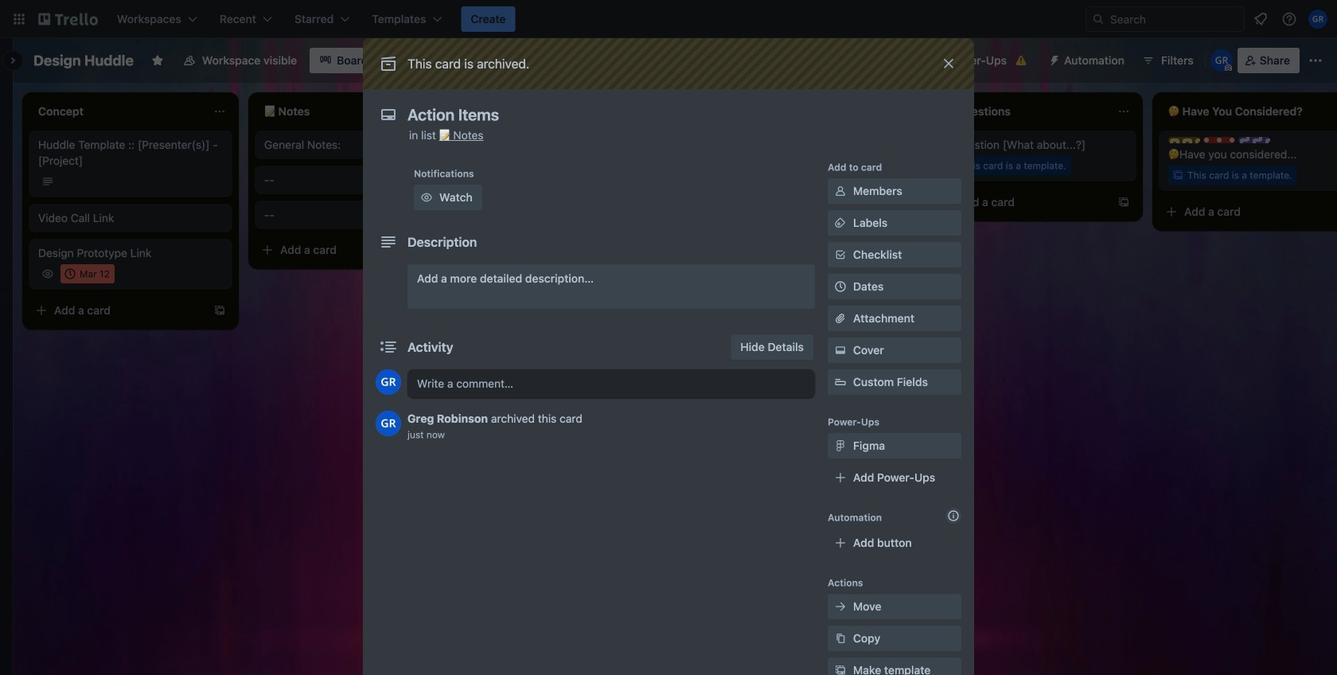 Task type: vqa. For each thing, say whether or not it's contained in the screenshot.
Board name text box
yes



Task type: locate. For each thing, give the bounding box(es) containing it.
sm image
[[833, 183, 849, 199], [833, 342, 849, 358], [833, 438, 849, 454], [833, 599, 849, 615], [833, 631, 849, 647]]

Search field
[[1105, 7, 1245, 31]]

5 sm image from the top
[[833, 631, 849, 647]]

greg robinson (gregrobinson96) image
[[1309, 10, 1328, 29], [376, 370, 401, 395], [376, 411, 401, 436]]

sm image
[[1042, 48, 1065, 70], [419, 190, 435, 205], [833, 215, 849, 231], [833, 663, 849, 675]]

color: yellow, title: none image
[[1169, 137, 1201, 143]]

customize views image
[[386, 53, 402, 68]]

None checkbox
[[61, 264, 115, 284]]

None text field
[[400, 100, 925, 129]]

1 sm image from the top
[[833, 183, 849, 199]]

Write a comment text field
[[408, 370, 815, 398]]

create from template… image
[[892, 196, 905, 209], [1118, 196, 1131, 209], [440, 244, 452, 256], [213, 304, 226, 317]]

show menu image
[[1308, 53, 1324, 68]]



Task type: describe. For each thing, give the bounding box(es) containing it.
greg robinson (gregrobinson96) image
[[1211, 49, 1233, 72]]

2 sm image from the top
[[833, 342, 849, 358]]

0 vertical spatial greg robinson (gregrobinson96) image
[[1309, 10, 1328, 29]]

search image
[[1093, 13, 1105, 25]]

Board name text field
[[25, 48, 142, 73]]

star or unstar board image
[[151, 54, 164, 67]]

color: purple, title: none image
[[1239, 137, 1271, 143]]

3 sm image from the top
[[833, 438, 849, 454]]

2 vertical spatial greg robinson (gregrobinson96) image
[[376, 411, 401, 436]]

open information menu image
[[1282, 11, 1298, 27]]

color: red, title: none image
[[1204, 137, 1236, 143]]

1 vertical spatial greg robinson (gregrobinson96) image
[[376, 370, 401, 395]]

primary element
[[0, 0, 1338, 38]]

0 notifications image
[[1252, 10, 1271, 29]]

4 sm image from the top
[[833, 599, 849, 615]]



